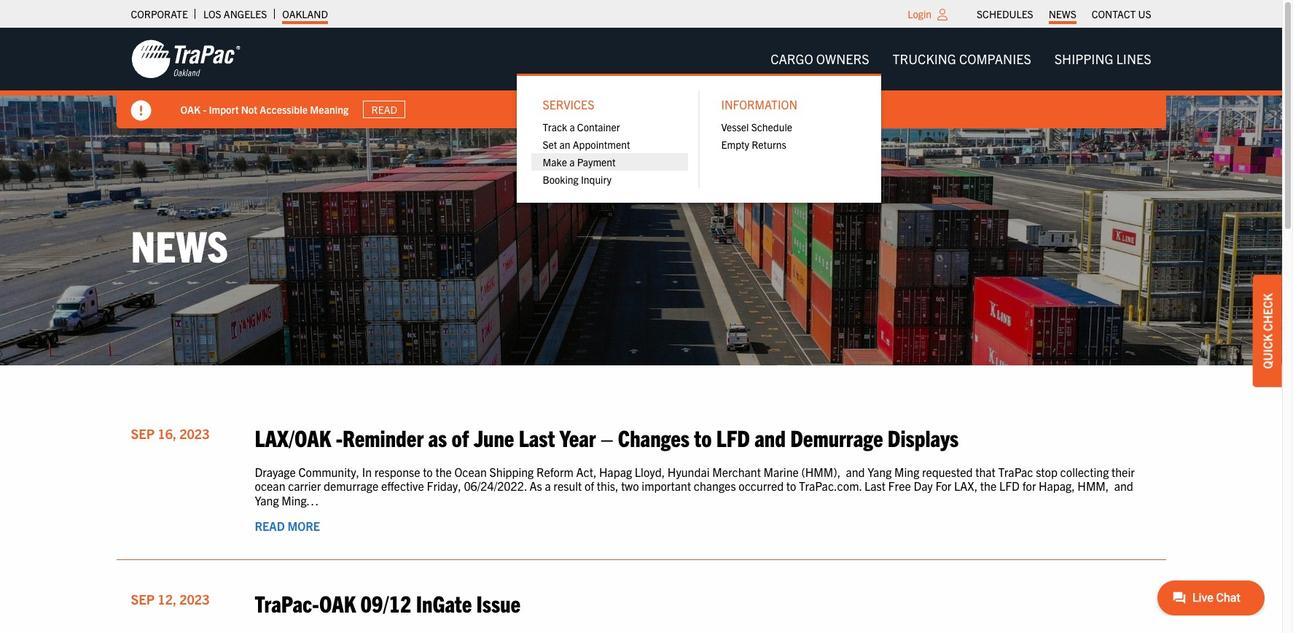Task type: vqa. For each thing, say whether or not it's contained in the screenshot.
RESULT on the bottom left of page
yes



Task type: locate. For each thing, give the bounding box(es) containing it.
menu
[[517, 74, 881, 203], [531, 119, 688, 188], [710, 119, 867, 153]]

schedules link
[[977, 4, 1034, 24]]

track a container link
[[531, 119, 688, 136]]

read
[[372, 103, 397, 116], [255, 518, 285, 533]]

read inside read link
[[372, 103, 397, 116]]

0 vertical spatial news
[[1049, 7, 1077, 20]]

act,
[[577, 465, 597, 479]]

menu bar
[[970, 4, 1160, 24], [517, 44, 1164, 203]]

a
[[570, 121, 575, 134], [570, 155, 575, 169], [545, 479, 551, 493]]

reminder
[[343, 423, 424, 451]]

0 horizontal spatial of
[[452, 423, 469, 451]]

1 horizontal spatial last
[[865, 479, 886, 493]]

0 horizontal spatial yang
[[255, 493, 279, 507]]

1 horizontal spatial lfd
[[1000, 479, 1020, 493]]

yang left ming
[[868, 465, 892, 479]]

corporate
[[131, 7, 188, 20]]

make
[[543, 155, 567, 169]]

1 vertical spatial -
[[336, 423, 343, 451]]

los angeles link
[[203, 4, 267, 24]]

a right as
[[545, 479, 551, 493]]

the right the lax,
[[981, 479, 997, 493]]

2 2023 from the top
[[180, 591, 210, 608]]

accessible
[[260, 103, 308, 116]]

inquiry
[[581, 173, 612, 186]]

day
[[914, 479, 933, 493]]

1 vertical spatial a
[[570, 155, 575, 169]]

12,
[[158, 591, 177, 608]]

us
[[1139, 7, 1152, 20]]

booking inquiry link
[[531, 171, 688, 188]]

quick check
[[1261, 293, 1276, 369]]

2023 right 12, at left
[[180, 591, 210, 608]]

contact us link
[[1092, 4, 1152, 24]]

oak left 09/12
[[319, 589, 356, 617]]

read more link
[[255, 518, 320, 533]]

1 vertical spatial sep
[[131, 591, 155, 608]]

0 vertical spatial sep
[[131, 425, 155, 442]]

vessel
[[722, 121, 749, 134]]

login link
[[908, 7, 932, 20]]

0 vertical spatial shipping
[[1055, 50, 1114, 67]]

the left ocean
[[436, 465, 452, 479]]

sep inside trapac-oak 09/12 ingate issue article
[[131, 591, 155, 608]]

read inside lax/oak -reminder as of june last year –  changes to lfd and demurrage displays "article"
[[255, 518, 285, 533]]

hapag,
[[1039, 479, 1076, 493]]

light image
[[938, 9, 948, 20]]

oak inside banner
[[181, 103, 201, 116]]

to right "occurred"
[[787, 479, 797, 493]]

services link
[[531, 91, 688, 119]]

1 horizontal spatial read
[[372, 103, 397, 116]]

trapac-oak 09/12 ingate issue article
[[116, 575, 1167, 633]]

menu for information
[[710, 119, 867, 153]]

sep left 16,
[[131, 425, 155, 442]]

yang
[[868, 465, 892, 479], [255, 493, 279, 507]]

lfd left for
[[1000, 479, 1020, 493]]

sep for sep 16, 2023
[[131, 425, 155, 442]]

a right the make
[[570, 155, 575, 169]]

import
[[209, 103, 239, 116]]

1 vertical spatial news
[[131, 218, 228, 271]]

cargo
[[771, 50, 814, 67]]

information
[[722, 97, 798, 112]]

- up community,
[[336, 423, 343, 451]]

more
[[288, 518, 320, 533]]

this,
[[597, 479, 619, 493]]

services menu item
[[531, 91, 688, 188]]

read more
[[255, 518, 320, 533]]

0 vertical spatial yang
[[868, 465, 892, 479]]

0 vertical spatial 2023
[[180, 425, 210, 442]]

menu containing services
[[517, 74, 881, 203]]

1 vertical spatial menu bar
[[517, 44, 1164, 203]]

hapag
[[600, 465, 632, 479]]

1 2023 from the top
[[180, 425, 210, 442]]

sep inside lax/oak -reminder as of june last year –  changes to lfd and demurrage displays "article"
[[131, 425, 155, 442]]

ingate
[[416, 589, 472, 617]]

- inside lax/oak -reminder as of june last year –  changes to lfd and demurrage displays "article"
[[336, 423, 343, 451]]

1 vertical spatial 2023
[[180, 591, 210, 608]]

shipping lines link
[[1044, 44, 1164, 74]]

menu for services
[[531, 119, 688, 188]]

to
[[695, 423, 712, 451], [423, 465, 433, 479], [787, 479, 797, 493]]

response
[[375, 465, 420, 479]]

check
[[1261, 293, 1276, 331]]

0 horizontal spatial and
[[755, 423, 786, 451]]

ocean
[[455, 465, 487, 479]]

trucking companies link
[[881, 44, 1044, 74]]

read left more
[[255, 518, 285, 533]]

meaning
[[310, 103, 349, 116]]

1 horizontal spatial oak
[[319, 589, 356, 617]]

1 horizontal spatial shipping
[[1055, 50, 1114, 67]]

0 horizontal spatial oak
[[181, 103, 201, 116]]

1 horizontal spatial news
[[1049, 7, 1077, 20]]

trapac.com.
[[799, 479, 862, 493]]

0 vertical spatial menu bar
[[970, 4, 1160, 24]]

1 vertical spatial last
[[865, 479, 886, 493]]

sep
[[131, 425, 155, 442], [131, 591, 155, 608]]

shipping down news link
[[1055, 50, 1114, 67]]

0 vertical spatial oak
[[181, 103, 201, 116]]

oak - import not accessible meaning
[[181, 103, 349, 116]]

shipping down june
[[490, 465, 534, 479]]

2 vertical spatial a
[[545, 479, 551, 493]]

0 vertical spatial read
[[372, 103, 397, 116]]

of
[[452, 423, 469, 451], [585, 479, 595, 493]]

los
[[203, 7, 221, 20]]

- left import
[[203, 103, 207, 116]]

that
[[976, 465, 996, 479]]

read link
[[363, 101, 406, 118]]

banner
[[0, 28, 1294, 203]]

menu bar containing cargo owners
[[517, 44, 1164, 203]]

trapac
[[999, 465, 1034, 479]]

effective
[[381, 479, 424, 493]]

trapac-
[[255, 589, 319, 617]]

angeles
[[224, 7, 267, 20]]

carrier
[[288, 479, 321, 493]]

to up hyundai
[[695, 423, 712, 451]]

0 horizontal spatial last
[[519, 423, 555, 451]]

lax/oak -reminder as of june last year –  changes to lfd and demurrage displays
[[255, 423, 959, 451]]

last up the reform
[[519, 423, 555, 451]]

last
[[519, 423, 555, 451], [865, 479, 886, 493]]

2023 inside lax/oak -reminder as of june last year –  changes to lfd and demurrage displays "article"
[[180, 425, 210, 442]]

menu bar containing schedules
[[970, 4, 1160, 24]]

a right track
[[570, 121, 575, 134]]

1 vertical spatial shipping
[[490, 465, 534, 479]]

lloyd,
[[635, 465, 665, 479]]

booking
[[543, 173, 579, 186]]

of left this, on the left of page
[[585, 479, 595, 493]]

2 sep from the top
[[131, 591, 155, 608]]

demurrage
[[791, 423, 884, 451]]

schedule
[[752, 121, 793, 134]]

oak
[[181, 103, 201, 116], [319, 589, 356, 617]]

1 vertical spatial yang
[[255, 493, 279, 507]]

1 horizontal spatial -
[[336, 423, 343, 451]]

menu containing vessel schedule
[[710, 119, 867, 153]]

and right collecting
[[1115, 479, 1134, 493]]

menu containing track a container
[[531, 119, 688, 188]]

1 vertical spatial read
[[255, 518, 285, 533]]

changes
[[618, 423, 690, 451]]

ming
[[895, 465, 920, 479]]

2023 right 16,
[[180, 425, 210, 442]]

june
[[474, 423, 514, 451]]

in
[[362, 465, 372, 479]]

news
[[1049, 7, 1077, 20], [131, 218, 228, 271]]

0 vertical spatial last
[[519, 423, 555, 451]]

quick check link
[[1254, 275, 1283, 387]]

last left free
[[865, 479, 886, 493]]

- for reminder
[[336, 423, 343, 451]]

for
[[1023, 479, 1037, 493]]

appointment
[[573, 138, 631, 151]]

reform
[[537, 465, 574, 479]]

and down demurrage
[[846, 465, 866, 479]]

sep left 12, at left
[[131, 591, 155, 608]]

0 horizontal spatial shipping
[[490, 465, 534, 479]]

0 horizontal spatial lfd
[[717, 423, 750, 451]]

contact
[[1092, 7, 1137, 20]]

of right as on the left of the page
[[452, 423, 469, 451]]

1 vertical spatial lfd
[[1000, 479, 1020, 493]]

year
[[560, 423, 596, 451]]

demurrage
[[324, 479, 379, 493]]

0 vertical spatial lfd
[[717, 423, 750, 451]]

0 horizontal spatial read
[[255, 518, 285, 533]]

yang down the 'drayage'
[[255, 493, 279, 507]]

0 horizontal spatial the
[[436, 465, 452, 479]]

empty returns link
[[710, 136, 867, 153]]

1 sep from the top
[[131, 425, 155, 442]]

2 horizontal spatial to
[[787, 479, 797, 493]]

two
[[622, 479, 639, 493]]

0 horizontal spatial -
[[203, 103, 207, 116]]

read right 'meaning'
[[372, 103, 397, 116]]

1 vertical spatial oak
[[319, 589, 356, 617]]

2023
[[180, 425, 210, 442], [180, 591, 210, 608]]

login
[[908, 7, 932, 20]]

track a container set an appointment make a payment booking inquiry
[[543, 121, 631, 186]]

1 horizontal spatial of
[[585, 479, 595, 493]]

make a payment link
[[531, 153, 688, 171]]

oak left import
[[181, 103, 201, 116]]

0 vertical spatial -
[[203, 103, 207, 116]]

1 horizontal spatial the
[[981, 479, 997, 493]]

not
[[241, 103, 258, 116]]

to right response
[[423, 465, 433, 479]]

trapac-oak 09/12 ingate issue
[[255, 589, 521, 617]]

2023 inside trapac-oak 09/12 ingate issue article
[[180, 591, 210, 608]]

lfd up merchant
[[717, 423, 750, 451]]

1 vertical spatial of
[[585, 479, 595, 493]]

and up the marine
[[755, 423, 786, 451]]



Task type: describe. For each thing, give the bounding box(es) containing it.
2023 for sep 16, 2023
[[180, 425, 210, 442]]

payment
[[577, 155, 616, 169]]

community,
[[299, 465, 360, 479]]

shipping lines
[[1055, 50, 1152, 67]]

06/24/2022.
[[464, 479, 527, 493]]

friday,
[[427, 479, 462, 493]]

lax/oak -reminder as of june last year –  changes to lfd and demurrage displays article
[[116, 409, 1167, 560]]

changes
[[694, 479, 736, 493]]

read for read more
[[255, 518, 285, 533]]

result
[[554, 479, 582, 493]]

read for read
[[372, 103, 397, 116]]

0 vertical spatial a
[[570, 121, 575, 134]]

oakland
[[283, 7, 328, 20]]

2023 for sep 12, 2023
[[180, 591, 210, 608]]

solid image
[[131, 101, 151, 121]]

- for import
[[203, 103, 207, 116]]

menu for cargo owners
[[517, 74, 881, 203]]

an
[[560, 138, 571, 151]]

oak inside article
[[319, 589, 356, 617]]

los angeles
[[203, 7, 267, 20]]

drayage community, in response to the ocean shipping reform act, hapag lloyd, hyundai merchant marine (hmm),  and yang ming requested that trapac stop collecting their ocean carrier demurrage effective friday, 06/24/2022. as a result of this, two important changes occurred to trapac.com. last free day for lax, the lfd for hapag, hmm,  and yang ming…
[[255, 465, 1135, 507]]

as
[[530, 479, 542, 493]]

09/12
[[361, 589, 412, 617]]

owners
[[817, 50, 870, 67]]

issue
[[477, 589, 521, 617]]

set an appointment link
[[531, 136, 688, 153]]

2 horizontal spatial and
[[1115, 479, 1134, 493]]

information link
[[710, 91, 867, 119]]

marine
[[764, 465, 799, 479]]

0 horizontal spatial news
[[131, 218, 228, 271]]

services
[[543, 97, 595, 112]]

1 horizontal spatial yang
[[868, 465, 892, 479]]

for
[[936, 479, 952, 493]]

banner containing cargo owners
[[0, 28, 1294, 203]]

a inside the drayage community, in response to the ocean shipping reform act, hapag lloyd, hyundai merchant marine (hmm),  and yang ming requested that trapac stop collecting their ocean carrier demurrage effective friday, 06/24/2022. as a result of this, two important changes occurred to trapac.com. last free day for lax, the lfd for hapag, hmm,  and yang ming…
[[545, 479, 551, 493]]

requested
[[923, 465, 973, 479]]

corporate link
[[131, 4, 188, 24]]

their
[[1112, 465, 1135, 479]]

collecting
[[1061, 465, 1110, 479]]

merchant
[[713, 465, 761, 479]]

cargo owners
[[771, 50, 870, 67]]

16,
[[158, 425, 177, 442]]

1 horizontal spatial and
[[846, 465, 866, 479]]

empty
[[722, 138, 750, 151]]

ocean
[[255, 479, 286, 493]]

0 horizontal spatial to
[[423, 465, 433, 479]]

sep 12, 2023
[[131, 591, 210, 608]]

of inside the drayage community, in response to the ocean shipping reform act, hapag lloyd, hyundai merchant marine (hmm),  and yang ming requested that trapac stop collecting their ocean carrier demurrage effective friday, 06/24/2022. as a result of this, two important changes occurred to trapac.com. last free day for lax, the lfd for hapag, hmm,  and yang ming…
[[585, 479, 595, 493]]

cargo owners menu item
[[517, 44, 881, 203]]

sep for sep 12, 2023
[[131, 591, 155, 608]]

last inside the drayage community, in response to the ocean shipping reform act, hapag lloyd, hyundai merchant marine (hmm),  and yang ming requested that trapac stop collecting their ocean carrier demurrage effective friday, 06/24/2022. as a result of this, two important changes occurred to trapac.com. last free day for lax, the lfd for hapag, hmm,  and yang ming…
[[865, 479, 886, 493]]

occurred
[[739, 479, 784, 493]]

booking inquiry menu item
[[531, 171, 688, 188]]

news link
[[1049, 4, 1077, 24]]

lfd inside the drayage community, in response to the ocean shipping reform act, hapag lloyd, hyundai merchant marine (hmm),  and yang ming requested that trapac stop collecting their ocean carrier demurrage effective friday, 06/24/2022. as a result of this, two important changes occurred to trapac.com. last free day for lax, the lfd for hapag, hmm,  and yang ming…
[[1000, 479, 1020, 493]]

lax,
[[955, 479, 978, 493]]

information menu item
[[710, 91, 867, 153]]

0 vertical spatial of
[[452, 423, 469, 451]]

lines
[[1117, 50, 1152, 67]]

quick
[[1261, 334, 1276, 369]]

hyundai
[[668, 465, 710, 479]]

ming…
[[282, 493, 319, 507]]

displays
[[888, 423, 959, 451]]

important
[[642, 479, 692, 493]]

oakland image
[[131, 39, 240, 80]]

returns
[[752, 138, 787, 151]]

companies
[[960, 50, 1032, 67]]

set
[[543, 138, 558, 151]]

1 horizontal spatial to
[[695, 423, 712, 451]]

container
[[578, 121, 620, 134]]

schedules
[[977, 7, 1034, 20]]

drayage
[[255, 465, 296, 479]]

track
[[543, 121, 568, 134]]

shipping inside the drayage community, in response to the ocean shipping reform act, hapag lloyd, hyundai merchant marine (hmm),  and yang ming requested that trapac stop collecting their ocean carrier demurrage effective friday, 06/24/2022. as a result of this, two important changes occurred to trapac.com. last free day for lax, the lfd for hapag, hmm,  and yang ming…
[[490, 465, 534, 479]]

as
[[429, 423, 447, 451]]



